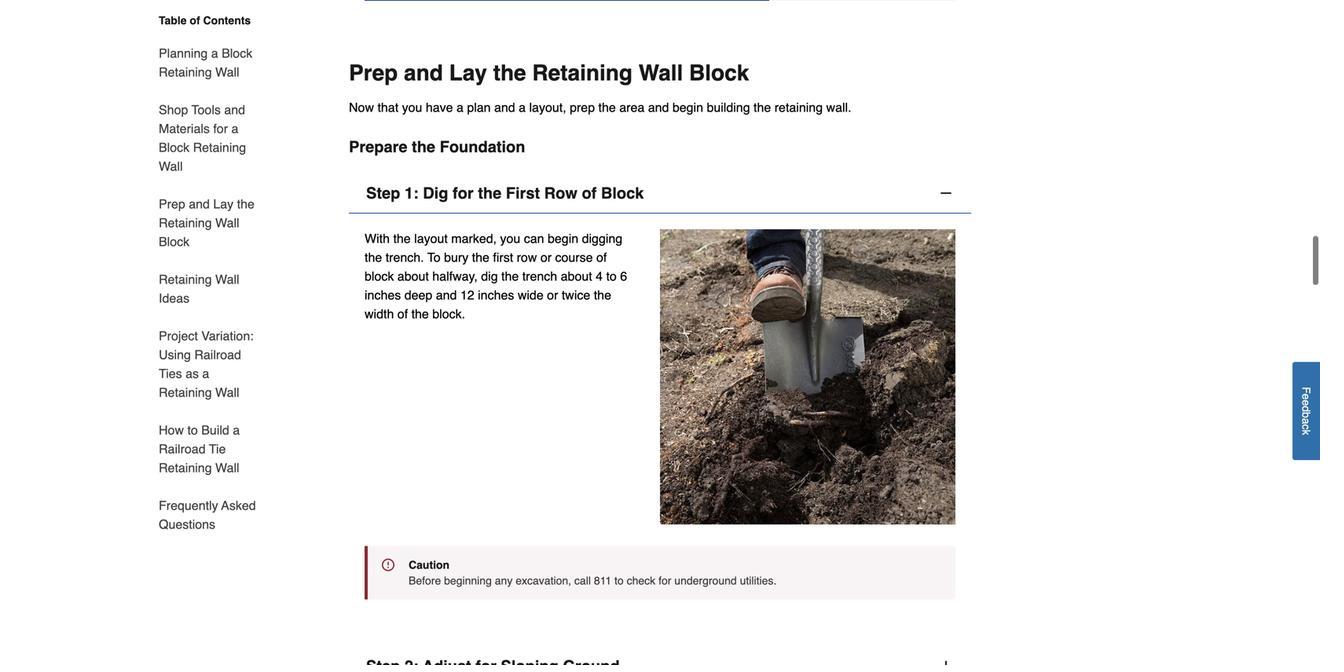 Task type: vqa. For each thing, say whether or not it's contained in the screenshot.
10- to the left
no



Task type: describe. For each thing, give the bounding box(es) containing it.
0 vertical spatial prep and lay the retaining wall block
[[349, 60, 750, 86]]

prep and lay the retaining wall block inside table of contents element
[[159, 197, 255, 249]]

tools
[[192, 103, 221, 117]]

0 horizontal spatial you
[[402, 100, 423, 115]]

f e e d b a c k button
[[1293, 363, 1321, 461]]

a person using a shovel to dig out the retaining wall layout. image
[[660, 229, 956, 525]]

trench
[[523, 269, 558, 284]]

to inside 'caution before beginning any excavation, call 811 to check for underground utilities.'
[[615, 575, 624, 588]]

questions
[[159, 518, 215, 532]]

the inside prep and lay the retaining wall block
[[237, 197, 255, 212]]

utilities.
[[740, 575, 777, 588]]

f
[[1301, 388, 1314, 394]]

error image
[[382, 560, 395, 572]]

wall.
[[827, 100, 852, 115]]

block.
[[433, 307, 466, 321]]

prep
[[570, 100, 595, 115]]

wall inside how to build a railroad tie retaining wall
[[215, 461, 239, 476]]

4
[[596, 269, 603, 284]]

check
[[627, 575, 656, 588]]

12
[[461, 288, 475, 303]]

railroad inside project variation: using railroad ties as a retaining wall
[[194, 348, 241, 362]]

now that you have a plan and a layout, prep the area and begin building the retaining wall.
[[349, 100, 852, 115]]

retaining
[[775, 100, 823, 115]]

wall up "area"
[[639, 60, 684, 86]]

a inside planning a block retaining wall
[[211, 46, 218, 61]]

excavation,
[[516, 575, 572, 588]]

layout,
[[530, 100, 567, 115]]

block inside 'shop tools and materials for a block retaining wall'
[[159, 140, 190, 155]]

that
[[378, 100, 399, 115]]

shop tools and materials for a block retaining wall link
[[159, 91, 258, 186]]

wall inside planning a block retaining wall
[[215, 65, 239, 79]]

1 horizontal spatial prep
[[349, 60, 398, 86]]

of right table
[[190, 14, 200, 27]]

caution before beginning any excavation, call 811 to check for underground utilities.
[[409, 560, 777, 588]]

project variation: using railroad ties as a retaining wall link
[[159, 318, 258, 412]]

asked
[[221, 499, 256, 513]]

1 about from the left
[[398, 269, 429, 284]]

dig
[[423, 184, 449, 202]]

with
[[365, 231, 390, 246]]

plan
[[467, 100, 491, 115]]

materials
[[159, 121, 210, 136]]

how to build a railroad tie retaining wall link
[[159, 412, 258, 488]]

a inside 'shop tools and materials for a block retaining wall'
[[232, 121, 239, 136]]

the inside button
[[478, 184, 502, 202]]

planning a block retaining wall link
[[159, 35, 258, 91]]

underground
[[675, 575, 737, 588]]

can
[[524, 231, 545, 246]]

foundation
[[440, 138, 526, 156]]

row
[[517, 250, 537, 265]]

2 e from the top
[[1301, 400, 1314, 407]]

d
[[1301, 407, 1314, 413]]

shop
[[159, 103, 188, 117]]

lay inside prep and lay the retaining wall block
[[213, 197, 234, 212]]

building
[[707, 100, 751, 115]]

shop tools and materials for a block retaining wall
[[159, 103, 246, 174]]

frequently asked questions link
[[159, 488, 258, 535]]

bury
[[444, 250, 469, 265]]

variation:
[[201, 329, 254, 344]]

course
[[556, 250, 593, 265]]

as
[[186, 367, 199, 381]]

frequently asked questions
[[159, 499, 256, 532]]

retaining inside how to build a railroad tie retaining wall
[[159, 461, 212, 476]]

first
[[493, 250, 514, 265]]

area
[[620, 100, 645, 115]]

and right "area"
[[648, 100, 669, 115]]

6
[[621, 269, 628, 284]]

of down digging
[[597, 250, 607, 265]]

planning a block retaining wall
[[159, 46, 253, 79]]

a left the plan
[[457, 100, 464, 115]]

a inside project variation: using railroad ties as a retaining wall
[[202, 367, 209, 381]]

caution
[[409, 560, 450, 572]]

build
[[201, 423, 229, 438]]

retaining inside planning a block retaining wall
[[159, 65, 212, 79]]

minus image
[[939, 185, 955, 201]]

step 1: dig for the first row of block
[[366, 184, 644, 202]]

layout
[[414, 231, 448, 246]]

1 inches from the left
[[365, 288, 401, 303]]

marked,
[[452, 231, 497, 246]]

1:
[[405, 184, 419, 202]]

row
[[545, 184, 578, 202]]

to inside how to build a railroad tie retaining wall
[[187, 423, 198, 438]]

call
[[575, 575, 591, 588]]

prepare the foundation
[[349, 138, 526, 156]]

retaining inside the retaining wall ideas
[[159, 272, 212, 287]]

how
[[159, 423, 184, 438]]

wall inside 'shop tools and materials for a block retaining wall'
[[159, 159, 183, 174]]



Task type: locate. For each thing, give the bounding box(es) containing it.
prep and lay the retaining wall block up the layout,
[[349, 60, 750, 86]]

deep
[[405, 288, 433, 303]]

to
[[607, 269, 617, 284], [187, 423, 198, 438], [615, 575, 624, 588]]

of right row
[[582, 184, 597, 202]]

1 horizontal spatial lay
[[449, 60, 487, 86]]

for inside button
[[453, 184, 474, 202]]

2 vertical spatial for
[[659, 575, 672, 588]]

table
[[159, 14, 187, 27]]

and inside with the layout marked, you can begin digging the trench. to bury the first row or course of block about halfway, dig the trench about 4 to 6 inches deep and 12 inches wide or twice the width of the block.
[[436, 288, 457, 303]]

you right that
[[402, 100, 423, 115]]

2 about from the left
[[561, 269, 593, 284]]

beginning
[[444, 575, 492, 588]]

with the layout marked, you can begin digging the trench. to bury the first row or course of block about halfway, dig the trench about 4 to 6 inches deep and 12 inches wide or twice the width of the block.
[[365, 231, 628, 321]]

0 horizontal spatial prep and lay the retaining wall block
[[159, 197, 255, 249]]

block
[[365, 269, 394, 284]]

how to build a railroad tie retaining wall
[[159, 423, 240, 476]]

0 vertical spatial prep
[[349, 60, 398, 86]]

1 horizontal spatial begin
[[673, 100, 704, 115]]

1 vertical spatial to
[[187, 423, 198, 438]]

railroad down how
[[159, 442, 206, 457]]

table of contents element
[[140, 13, 258, 535]]

and right the plan
[[495, 100, 516, 115]]

block inside planning a block retaining wall
[[222, 46, 253, 61]]

b
[[1301, 413, 1314, 419]]

0 vertical spatial for
[[213, 121, 228, 136]]

1 horizontal spatial inches
[[478, 288, 515, 303]]

frequently
[[159, 499, 218, 513]]

for
[[213, 121, 228, 136], [453, 184, 474, 202], [659, 575, 672, 588]]

to inside with the layout marked, you can begin digging the trench. to bury the first row or course of block about halfway, dig the trench about 4 to 6 inches deep and 12 inches wide or twice the width of the block.
[[607, 269, 617, 284]]

lay up the plan
[[449, 60, 487, 86]]

1 vertical spatial begin
[[548, 231, 579, 246]]

you up first
[[500, 231, 521, 246]]

prep and lay the retaining wall block
[[349, 60, 750, 86], [159, 197, 255, 249]]

for down tools
[[213, 121, 228, 136]]

retaining up the retaining wall ideas
[[159, 216, 212, 230]]

prep and lay the retaining wall block link
[[159, 186, 258, 261]]

0 horizontal spatial for
[[213, 121, 228, 136]]

block down materials
[[159, 140, 190, 155]]

any
[[495, 575, 513, 588]]

block down contents
[[222, 46, 253, 61]]

for inside 'caution before beginning any excavation, call 811 to check for underground utilities.'
[[659, 575, 672, 588]]

0 vertical spatial lay
[[449, 60, 487, 86]]

prep up now
[[349, 60, 398, 86]]

retaining down materials
[[193, 140, 246, 155]]

inches
[[365, 288, 401, 303], [478, 288, 515, 303]]

a up k
[[1301, 419, 1314, 425]]

wall inside project variation: using railroad ties as a retaining wall
[[215, 386, 239, 400]]

retaining down planning
[[159, 65, 212, 79]]

of inside button
[[582, 184, 597, 202]]

retaining up ideas
[[159, 272, 212, 287]]

plus image
[[939, 659, 955, 666]]

retaining down tie
[[159, 461, 212, 476]]

prep inside prep and lay the retaining wall block
[[159, 197, 185, 212]]

a right materials
[[232, 121, 239, 136]]

and down 'shop tools and materials for a block retaining wall'
[[189, 197, 210, 212]]

f e e d b a c k
[[1301, 388, 1314, 436]]

and right tools
[[224, 103, 245, 117]]

begin inside with the layout marked, you can begin digging the trench. to bury the first row or course of block about halfway, dig the trench about 4 to 6 inches deep and 12 inches wide or twice the width of the block.
[[548, 231, 579, 246]]

0 horizontal spatial lay
[[213, 197, 234, 212]]

and inside 'shop tools and materials for a block retaining wall'
[[224, 103, 245, 117]]

0 horizontal spatial begin
[[548, 231, 579, 246]]

block up the retaining wall ideas
[[159, 235, 190, 249]]

using
[[159, 348, 191, 362]]

a right as
[[202, 367, 209, 381]]

1 horizontal spatial prep and lay the retaining wall block
[[349, 60, 750, 86]]

about up twice
[[561, 269, 593, 284]]

retaining inside prep and lay the retaining wall block
[[159, 216, 212, 230]]

a right planning
[[211, 46, 218, 61]]

wall up tools
[[215, 65, 239, 79]]

811
[[594, 575, 612, 588]]

table of contents
[[159, 14, 251, 27]]

prepare
[[349, 138, 408, 156]]

1 horizontal spatial about
[[561, 269, 593, 284]]

a left the layout,
[[519, 100, 526, 115]]

step 1: dig for the first row of block button
[[349, 174, 972, 214]]

0 horizontal spatial about
[[398, 269, 429, 284]]

begin left building
[[673, 100, 704, 115]]

retaining inside 'shop tools and materials for a block retaining wall'
[[193, 140, 246, 155]]

to right 4 on the left of the page
[[607, 269, 617, 284]]

a inside how to build a railroad tie retaining wall
[[233, 423, 240, 438]]

about
[[398, 269, 429, 284], [561, 269, 593, 284]]

wall up variation:
[[215, 272, 239, 287]]

begin
[[673, 100, 704, 115], [548, 231, 579, 246]]

ties
[[159, 367, 182, 381]]

a
[[211, 46, 218, 61], [457, 100, 464, 115], [519, 100, 526, 115], [232, 121, 239, 136], [202, 367, 209, 381], [1301, 419, 1314, 425], [233, 423, 240, 438]]

ideas
[[159, 291, 190, 306]]

begin up course
[[548, 231, 579, 246]]

of right width
[[398, 307, 408, 321]]

planning
[[159, 46, 208, 61]]

or
[[541, 250, 552, 265], [547, 288, 559, 303]]

block inside prep and lay the retaining wall block
[[159, 235, 190, 249]]

for right check
[[659, 575, 672, 588]]

retaining wall ideas
[[159, 272, 239, 306]]

retaining up prep
[[533, 60, 633, 86]]

2 horizontal spatial for
[[659, 575, 672, 588]]

wall inside prep and lay the retaining wall block
[[215, 216, 239, 230]]

first
[[506, 184, 540, 202]]

have
[[426, 100, 453, 115]]

c
[[1301, 425, 1314, 430]]

1 vertical spatial you
[[500, 231, 521, 246]]

retaining inside project variation: using railroad ties as a retaining wall
[[159, 386, 212, 400]]

or right wide
[[547, 288, 559, 303]]

block up digging
[[601, 184, 644, 202]]

and inside prep and lay the retaining wall block
[[189, 197, 210, 212]]

twice
[[562, 288, 591, 303]]

block up building
[[690, 60, 750, 86]]

railroad
[[194, 348, 241, 362], [159, 442, 206, 457]]

to right "811"
[[615, 575, 624, 588]]

0 vertical spatial begin
[[673, 100, 704, 115]]

to right how
[[187, 423, 198, 438]]

0 horizontal spatial inches
[[365, 288, 401, 303]]

a inside button
[[1301, 419, 1314, 425]]

0 vertical spatial or
[[541, 250, 552, 265]]

wall up retaining wall ideas link
[[215, 216, 239, 230]]

2 inches from the left
[[478, 288, 515, 303]]

1 vertical spatial lay
[[213, 197, 234, 212]]

width
[[365, 307, 394, 321]]

and up block.
[[436, 288, 457, 303]]

a right build at left
[[233, 423, 240, 438]]

prep
[[349, 60, 398, 86], [159, 197, 185, 212]]

trench.
[[386, 250, 424, 265]]

1 horizontal spatial for
[[453, 184, 474, 202]]

tie
[[209, 442, 226, 457]]

block inside button
[[601, 184, 644, 202]]

wall
[[639, 60, 684, 86], [215, 65, 239, 79], [159, 159, 183, 174], [215, 216, 239, 230], [215, 272, 239, 287], [215, 386, 239, 400], [215, 461, 239, 476]]

project
[[159, 329, 198, 344]]

0 vertical spatial you
[[402, 100, 423, 115]]

retaining
[[533, 60, 633, 86], [159, 65, 212, 79], [193, 140, 246, 155], [159, 216, 212, 230], [159, 272, 212, 287], [159, 386, 212, 400], [159, 461, 212, 476]]

you
[[402, 100, 423, 115], [500, 231, 521, 246]]

halfway,
[[433, 269, 478, 284]]

contents
[[203, 14, 251, 27]]

or right row
[[541, 250, 552, 265]]

railroad inside how to build a railroad tie retaining wall
[[159, 442, 206, 457]]

to
[[428, 250, 441, 265]]

2 vertical spatial to
[[615, 575, 624, 588]]

prep down 'shop tools and materials for a block retaining wall'
[[159, 197, 185, 212]]

inches down dig
[[478, 288, 515, 303]]

0 horizontal spatial prep
[[159, 197, 185, 212]]

1 vertical spatial prep
[[159, 197, 185, 212]]

1 vertical spatial railroad
[[159, 442, 206, 457]]

1 horizontal spatial you
[[500, 231, 521, 246]]

before
[[409, 575, 441, 588]]

railroad down variation:
[[194, 348, 241, 362]]

lay down shop tools and materials for a block retaining wall link
[[213, 197, 234, 212]]

wall down tie
[[215, 461, 239, 476]]

0 vertical spatial to
[[607, 269, 617, 284]]

1 vertical spatial for
[[453, 184, 474, 202]]

1 e from the top
[[1301, 394, 1314, 400]]

for right 'dig'
[[453, 184, 474, 202]]

of
[[190, 14, 200, 27], [582, 184, 597, 202], [597, 250, 607, 265], [398, 307, 408, 321]]

k
[[1301, 430, 1314, 436]]

now
[[349, 100, 374, 115]]

you inside with the layout marked, you can begin digging the trench. to bury the first row or course of block about halfway, dig the trench about 4 to 6 inches deep and 12 inches wide or twice the width of the block.
[[500, 231, 521, 246]]

inches down block
[[365, 288, 401, 303]]

wall up build at left
[[215, 386, 239, 400]]

e up d
[[1301, 394, 1314, 400]]

retaining wall ideas link
[[159, 261, 258, 318]]

digging
[[582, 231, 623, 246]]

dig
[[481, 269, 498, 284]]

1 vertical spatial prep and lay the retaining wall block
[[159, 197, 255, 249]]

step
[[366, 184, 400, 202]]

block
[[222, 46, 253, 61], [690, 60, 750, 86], [159, 140, 190, 155], [601, 184, 644, 202], [159, 235, 190, 249]]

and up the have
[[404, 60, 443, 86]]

0 vertical spatial railroad
[[194, 348, 241, 362]]

e up b
[[1301, 400, 1314, 407]]

wall down materials
[[159, 159, 183, 174]]

project variation: using railroad ties as a retaining wall
[[159, 329, 254, 400]]

retaining down as
[[159, 386, 212, 400]]

about up deep
[[398, 269, 429, 284]]

wide
[[518, 288, 544, 303]]

prep and lay the retaining wall block up retaining wall ideas link
[[159, 197, 255, 249]]

lay
[[449, 60, 487, 86], [213, 197, 234, 212]]

1 vertical spatial or
[[547, 288, 559, 303]]

wall inside the retaining wall ideas
[[215, 272, 239, 287]]

for inside 'shop tools and materials for a block retaining wall'
[[213, 121, 228, 136]]



